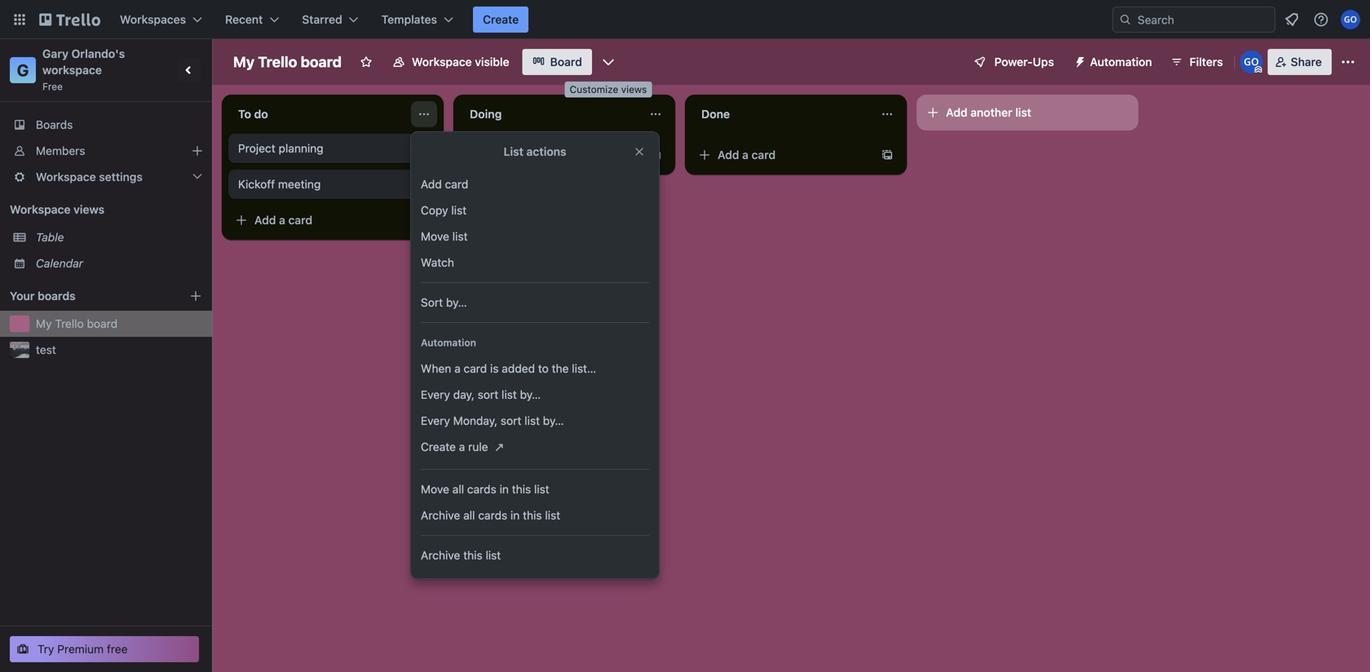 Task type: describe. For each thing, give the bounding box(es) containing it.
list actions
[[504, 145, 566, 158]]

star or unstar board image
[[360, 55, 373, 69]]

doing
[[470, 107, 502, 121]]

move for move all cards in this list
[[421, 482, 449, 496]]

your
[[10, 289, 35, 303]]

create for create
[[483, 13, 519, 26]]

add for right the add a card button
[[718, 148, 739, 161]]

this member is an admin of this board. image
[[1255, 66, 1262, 73]]

share
[[1291, 55, 1322, 69]]

boards
[[36, 118, 73, 131]]

monday,
[[453, 414, 498, 427]]

workspace settings button
[[0, 164, 212, 190]]

meeting
[[278, 177, 321, 191]]

rule
[[468, 440, 488, 454]]

in for archive all cards in this list
[[511, 509, 520, 522]]

0 horizontal spatial board
[[87, 317, 118, 330]]

ups
[[1033, 55, 1054, 69]]

archive all cards in this list link
[[411, 502, 659, 529]]

every monday, sort list by…
[[421, 414, 564, 427]]

board link
[[523, 49, 592, 75]]

settings
[[99, 170, 143, 184]]

add board image
[[189, 290, 202, 303]]

watch link
[[411, 250, 659, 276]]

search image
[[1119, 13, 1132, 26]]

sm image
[[1067, 49, 1090, 72]]

members
[[36, 144, 85, 157]]

copy
[[421, 204, 448, 217]]

sort for day,
[[478, 388, 499, 401]]

cards for archive
[[478, 509, 507, 522]]

card up copy list
[[445, 177, 468, 191]]

add card link
[[411, 171, 659, 197]]

list down the every day, sort list by… link
[[525, 414, 540, 427]]

the
[[552, 362, 569, 375]]

back to home image
[[39, 7, 100, 33]]

table
[[36, 230, 64, 244]]

g
[[17, 60, 29, 80]]

copy list
[[421, 204, 467, 217]]

create a rule link
[[411, 434, 659, 462]]

automation inside automation button
[[1090, 55, 1152, 69]]

project planning
[[238, 142, 324, 155]]

create from template… image for to do
[[418, 214, 431, 227]]

list…
[[572, 362, 596, 375]]

orlando's
[[71, 47, 125, 60]]

this for move all cards in this list
[[512, 482, 531, 496]]

actions
[[526, 145, 566, 158]]

project
[[238, 142, 275, 155]]

test link
[[36, 342, 202, 358]]

create from template… image for doing
[[649, 148, 662, 161]]

list down copy list
[[452, 230, 468, 243]]

templates button
[[372, 7, 463, 33]]

try
[[38, 642, 54, 656]]

archive this list
[[421, 549, 501, 562]]

a left actions
[[511, 148, 517, 161]]

cards for move
[[467, 482, 497, 496]]

every for every day, sort list by…
[[421, 388, 450, 401]]

gary orlando's workspace link
[[42, 47, 128, 77]]

g link
[[10, 57, 36, 83]]

list inside button
[[1016, 106, 1032, 119]]

board inside text field
[[301, 53, 342, 71]]

boards link
[[0, 112, 212, 138]]

add another list button
[[917, 95, 1139, 131]]

calendar link
[[36, 255, 202, 272]]

share button
[[1268, 49, 1332, 75]]

create a rule
[[421, 440, 488, 454]]

recent
[[225, 13, 263, 26]]

power-ups
[[995, 55, 1054, 69]]

sort by…
[[421, 296, 467, 309]]

archive for archive all cards in this list
[[421, 509, 460, 522]]

my inside text field
[[233, 53, 255, 71]]

0 vertical spatial by…
[[446, 296, 467, 309]]

workspaces button
[[110, 7, 212, 33]]

list right copy
[[451, 204, 467, 217]]

Board name text field
[[225, 49, 350, 75]]

a down "done" text box
[[742, 148, 749, 161]]

members link
[[0, 138, 212, 164]]

add a card button for doing
[[460, 142, 643, 168]]

project planning link
[[238, 140, 427, 157]]

a inside create a rule link
[[459, 440, 465, 454]]

archive this list link
[[411, 542, 659, 569]]

add for to do the add a card button
[[254, 213, 276, 227]]

automation button
[[1067, 49, 1162, 75]]

customize views
[[570, 84, 647, 95]]

2 vertical spatial this
[[463, 549, 483, 562]]

workspaces
[[120, 13, 186, 26]]

every for every monday, sort list by…
[[421, 414, 450, 427]]

try premium free button
[[10, 636, 199, 662]]

table link
[[36, 229, 202, 246]]

gary orlando (garyorlando) image
[[1240, 51, 1263, 73]]

customize views tooltip
[[565, 82, 652, 98]]

0 horizontal spatial trello
[[55, 317, 84, 330]]

move for move list
[[421, 230, 449, 243]]

boards
[[38, 289, 76, 303]]

workspace visible button
[[383, 49, 519, 75]]

customize views image
[[600, 54, 616, 70]]

add up copy
[[421, 177, 442, 191]]

workspace for workspace settings
[[36, 170, 96, 184]]

planning
[[279, 142, 324, 155]]

move all cards in this list link
[[411, 476, 659, 502]]

in for move all cards in this list
[[500, 482, 509, 496]]

to
[[538, 362, 549, 375]]

filters
[[1190, 55, 1223, 69]]

starred button
[[292, 7, 368, 33]]



Task type: locate. For each thing, give the bounding box(es) containing it.
try premium free
[[38, 642, 128, 656]]

added
[[502, 362, 535, 375]]

list down when a card is added to the list…
[[502, 388, 517, 401]]

0 notifications image
[[1282, 10, 1302, 29]]

to do
[[238, 107, 268, 121]]

1 horizontal spatial automation
[[1090, 55, 1152, 69]]

when a card is added to the list… link
[[411, 356, 659, 382]]

1 archive from the top
[[421, 509, 460, 522]]

add another list
[[946, 106, 1032, 119]]

1 vertical spatial in
[[511, 509, 520, 522]]

move down copy
[[421, 230, 449, 243]]

in inside move all cards in this list link
[[500, 482, 509, 496]]

1 horizontal spatial by…
[[520, 388, 541, 401]]

move down create a rule
[[421, 482, 449, 496]]

1 horizontal spatial trello
[[258, 53, 297, 71]]

1 vertical spatial views
[[73, 203, 104, 216]]

add a card
[[486, 148, 544, 161], [718, 148, 776, 161], [254, 213, 312, 227]]

a inside when a card is added to the list… link
[[454, 362, 461, 375]]

sort right day,
[[478, 388, 499, 401]]

automation
[[1090, 55, 1152, 69], [421, 337, 476, 348]]

by… right sort
[[446, 296, 467, 309]]

create inside button
[[483, 13, 519, 26]]

watch
[[421, 256, 454, 269]]

1 horizontal spatial board
[[301, 53, 342, 71]]

add down 'doing'
[[486, 148, 508, 161]]

cards up archive all cards in this list
[[467, 482, 497, 496]]

free
[[107, 642, 128, 656]]

add a card down done
[[718, 148, 776, 161]]

1 every from the top
[[421, 388, 450, 401]]

0 vertical spatial this
[[512, 482, 531, 496]]

1 vertical spatial move
[[421, 482, 449, 496]]

0 horizontal spatial add a card
[[254, 213, 312, 227]]

add a card button down kickoff meeting link
[[228, 207, 411, 233]]

your boards
[[10, 289, 76, 303]]

in up archive all cards in this list
[[500, 482, 509, 496]]

add a card for to do the add a card button
[[254, 213, 312, 227]]

board
[[301, 53, 342, 71], [87, 317, 118, 330]]

0 vertical spatial sort
[[478, 388, 499, 401]]

views for customize views
[[621, 84, 647, 95]]

every up create a rule
[[421, 414, 450, 427]]

Search field
[[1132, 7, 1275, 32]]

in down move all cards in this list link
[[511, 509, 520, 522]]

show menu image
[[1340, 54, 1356, 70]]

kickoff
[[238, 177, 275, 191]]

every day, sort list by…
[[421, 388, 541, 401]]

sort
[[478, 388, 499, 401], [501, 414, 522, 427]]

all for move
[[452, 482, 464, 496]]

card down "done" text box
[[752, 148, 776, 161]]

1 horizontal spatial create from template… image
[[649, 148, 662, 161]]

gary
[[42, 47, 69, 60]]

workspace down members
[[36, 170, 96, 184]]

your boards with 2 items element
[[10, 286, 165, 306]]

2 horizontal spatial by…
[[543, 414, 564, 427]]

workspace inside button
[[412, 55, 472, 69]]

workspace for workspace views
[[10, 203, 71, 216]]

by… down when a card is added to the list… link
[[520, 388, 541, 401]]

list down archive all cards in this list
[[486, 549, 501, 562]]

is
[[490, 362, 499, 375]]

add a card down kickoff meeting
[[254, 213, 312, 227]]

workspace visible
[[412, 55, 509, 69]]

do
[[254, 107, 268, 121]]

1 vertical spatial automation
[[421, 337, 476, 348]]

templates
[[381, 13, 437, 26]]

workspace settings
[[36, 170, 143, 184]]

1 vertical spatial workspace
[[36, 170, 96, 184]]

0 vertical spatial move
[[421, 230, 449, 243]]

1 vertical spatial board
[[87, 317, 118, 330]]

move
[[421, 230, 449, 243], [421, 482, 449, 496]]

when
[[421, 362, 451, 375]]

to
[[238, 107, 251, 121]]

2 move from the top
[[421, 482, 449, 496]]

in inside 'archive all cards in this list' link
[[511, 509, 520, 522]]

list right another
[[1016, 106, 1032, 119]]

1 vertical spatial sort
[[501, 414, 522, 427]]

add a card for right the add a card button
[[718, 148, 776, 161]]

calendar
[[36, 257, 83, 270]]

my up test
[[36, 317, 52, 330]]

move all cards in this list
[[421, 482, 549, 496]]

0 horizontal spatial my
[[36, 317, 52, 330]]

create button
[[473, 7, 529, 33]]

list
[[504, 145, 524, 158]]

in
[[500, 482, 509, 496], [511, 509, 520, 522]]

archive all cards in this list
[[421, 509, 560, 522]]

kickoff meeting
[[238, 177, 321, 191]]

card up add card link
[[520, 148, 544, 161]]

archive down archive all cards in this list
[[421, 549, 460, 562]]

another
[[971, 106, 1013, 119]]

workspace views
[[10, 203, 104, 216]]

trello inside text field
[[258, 53, 297, 71]]

card left is
[[464, 362, 487, 375]]

views for workspace views
[[73, 203, 104, 216]]

list down move all cards in this list link
[[545, 509, 560, 522]]

my trello board
[[233, 53, 342, 71], [36, 317, 118, 330]]

0 horizontal spatial create from template… image
[[418, 214, 431, 227]]

add down kickoff
[[254, 213, 276, 227]]

visible
[[475, 55, 509, 69]]

workspace down templates dropdown button
[[412, 55, 472, 69]]

every
[[421, 388, 450, 401], [421, 414, 450, 427]]

primary element
[[0, 0, 1370, 39]]

power-
[[995, 55, 1033, 69]]

create
[[483, 13, 519, 26], [421, 440, 456, 454]]

create from template… image up move list
[[418, 214, 431, 227]]

0 horizontal spatial add a card button
[[228, 207, 411, 233]]

1 horizontal spatial in
[[511, 509, 520, 522]]

2 horizontal spatial add a card button
[[692, 142, 874, 168]]

0 vertical spatial automation
[[1090, 55, 1152, 69]]

filters button
[[1165, 49, 1228, 75]]

add down done
[[718, 148, 739, 161]]

workspace navigation collapse icon image
[[178, 59, 201, 82]]

0 vertical spatial board
[[301, 53, 342, 71]]

0 vertical spatial views
[[621, 84, 647, 95]]

2 every from the top
[[421, 414, 450, 427]]

my trello board down "your boards with 2 items" element
[[36, 317, 118, 330]]

this up 'archive all cards in this list' link
[[512, 482, 531, 496]]

all
[[452, 482, 464, 496], [463, 509, 475, 522]]

Done text field
[[692, 101, 871, 127]]

all for archive
[[463, 509, 475, 522]]

0 horizontal spatial views
[[73, 203, 104, 216]]

workspace
[[412, 55, 472, 69], [36, 170, 96, 184], [10, 203, 71, 216]]

sort by… link
[[411, 290, 659, 316]]

views inside tooltip
[[621, 84, 647, 95]]

create from template… image
[[649, 148, 662, 161], [418, 214, 431, 227]]

1 vertical spatial by…
[[520, 388, 541, 401]]

1 vertical spatial create
[[421, 440, 456, 454]]

1 horizontal spatial views
[[621, 84, 647, 95]]

by… for day,
[[520, 388, 541, 401]]

add
[[946, 106, 968, 119], [486, 148, 508, 161], [718, 148, 739, 161], [421, 177, 442, 191], [254, 213, 276, 227]]

1 horizontal spatial sort
[[501, 414, 522, 427]]

board up test "link" at the left bottom
[[87, 317, 118, 330]]

1 vertical spatial create from template… image
[[418, 214, 431, 227]]

when a card is added to the list…
[[421, 362, 596, 375]]

1 vertical spatial cards
[[478, 509, 507, 522]]

create for create a rule
[[421, 440, 456, 454]]

sort down the every day, sort list by… link
[[501, 414, 522, 427]]

0 vertical spatial create
[[483, 13, 519, 26]]

my trello board inside text field
[[233, 53, 342, 71]]

trello down boards
[[55, 317, 84, 330]]

sort for monday,
[[501, 414, 522, 427]]

a right when
[[454, 362, 461, 375]]

board down 'starred'
[[301, 53, 342, 71]]

0 horizontal spatial my trello board
[[36, 317, 118, 330]]

0 horizontal spatial by…
[[446, 296, 467, 309]]

by… for monday,
[[543, 414, 564, 427]]

every monday, sort list by… link
[[411, 408, 659, 434]]

2 vertical spatial workspace
[[10, 203, 71, 216]]

my trello board down 'starred'
[[233, 53, 342, 71]]

move list
[[421, 230, 468, 243]]

trello
[[258, 53, 297, 71], [55, 317, 84, 330]]

sort
[[421, 296, 443, 309]]

1 vertical spatial every
[[421, 414, 450, 427]]

0 vertical spatial my trello board
[[233, 53, 342, 71]]

my trello board inside my trello board link
[[36, 317, 118, 330]]

done
[[701, 107, 730, 121]]

0 horizontal spatial sort
[[478, 388, 499, 401]]

test
[[36, 343, 56, 356]]

0 vertical spatial my
[[233, 53, 255, 71]]

1 horizontal spatial add a card
[[486, 148, 544, 161]]

power-ups button
[[962, 49, 1064, 75]]

1 move from the top
[[421, 230, 449, 243]]

gary orlando (garyorlando) image
[[1341, 10, 1361, 29]]

by… down the every day, sort list by… link
[[543, 414, 564, 427]]

open information menu image
[[1313, 11, 1330, 28]]

workspace inside dropdown button
[[36, 170, 96, 184]]

0 horizontal spatial in
[[500, 482, 509, 496]]

day,
[[453, 388, 475, 401]]

0 vertical spatial all
[[452, 482, 464, 496]]

archive up the archive this list
[[421, 509, 460, 522]]

this down move all cards in this list link
[[523, 509, 542, 522]]

add for add another list button
[[946, 106, 968, 119]]

a down kickoff meeting
[[279, 213, 285, 227]]

customize
[[570, 84, 618, 95]]

1 vertical spatial all
[[463, 509, 475, 522]]

views right 'customize'
[[621, 84, 647, 95]]

add a card button for to do
[[228, 207, 411, 233]]

create up visible
[[483, 13, 519, 26]]

0 vertical spatial cards
[[467, 482, 497, 496]]

every down when
[[421, 388, 450, 401]]

views down workspace settings
[[73, 203, 104, 216]]

free
[[42, 81, 63, 92]]

0 vertical spatial in
[[500, 482, 509, 496]]

a left rule
[[459, 440, 465, 454]]

1 vertical spatial my trello board
[[36, 317, 118, 330]]

Doing text field
[[460, 101, 639, 127]]

1 vertical spatial archive
[[421, 549, 460, 562]]

add card
[[421, 177, 468, 191]]

cards down move all cards in this list
[[478, 509, 507, 522]]

board
[[550, 55, 582, 69]]

my trello board link
[[36, 316, 202, 332]]

0 horizontal spatial automation
[[421, 337, 476, 348]]

starred
[[302, 13, 342, 26]]

workspace
[[42, 63, 102, 77]]

add a card button up add card link
[[460, 142, 643, 168]]

create from template… image
[[881, 148, 894, 161]]

create from template… image down customize views tooltip
[[649, 148, 662, 161]]

this down archive all cards in this list
[[463, 549, 483, 562]]

1 horizontal spatial add a card button
[[460, 142, 643, 168]]

1 vertical spatial my
[[36, 317, 52, 330]]

this
[[512, 482, 531, 496], [523, 509, 542, 522], [463, 549, 483, 562]]

my down recent
[[233, 53, 255, 71]]

trello down recent popup button
[[258, 53, 297, 71]]

0 vertical spatial trello
[[258, 53, 297, 71]]

list
[[1016, 106, 1032, 119], [451, 204, 467, 217], [452, 230, 468, 243], [502, 388, 517, 401], [525, 414, 540, 427], [534, 482, 549, 496], [545, 509, 560, 522], [486, 549, 501, 562]]

0 vertical spatial every
[[421, 388, 450, 401]]

add a card button down "done" text box
[[692, 142, 874, 168]]

1 horizontal spatial my trello board
[[233, 53, 342, 71]]

0 horizontal spatial create
[[421, 440, 456, 454]]

premium
[[57, 642, 104, 656]]

move list link
[[411, 223, 659, 250]]

1 vertical spatial this
[[523, 509, 542, 522]]

To do text field
[[228, 101, 408, 127]]

2 archive from the top
[[421, 549, 460, 562]]

0 vertical spatial workspace
[[412, 55, 472, 69]]

0 vertical spatial archive
[[421, 509, 460, 522]]

automation down search icon
[[1090, 55, 1152, 69]]

workspace up table
[[10, 203, 71, 216]]

archive for archive this list
[[421, 549, 460, 562]]

0 vertical spatial create from template… image
[[649, 148, 662, 161]]

add a card up add card link
[[486, 148, 544, 161]]

automation up when
[[421, 337, 476, 348]]

2 vertical spatial by…
[[543, 414, 564, 427]]

2 horizontal spatial add a card
[[718, 148, 776, 161]]

1 vertical spatial trello
[[55, 317, 84, 330]]

card down meeting
[[288, 213, 312, 227]]

add a card button
[[460, 142, 643, 168], [692, 142, 874, 168], [228, 207, 411, 233]]

all up archive all cards in this list
[[452, 482, 464, 496]]

list up 'archive all cards in this list' link
[[534, 482, 549, 496]]

add left another
[[946, 106, 968, 119]]

all down move all cards in this list
[[463, 509, 475, 522]]

workspace for workspace visible
[[412, 55, 472, 69]]

kickoff meeting link
[[238, 176, 427, 192]]

1 horizontal spatial create
[[483, 13, 519, 26]]

archive
[[421, 509, 460, 522], [421, 549, 460, 562]]

this for archive all cards in this list
[[523, 509, 542, 522]]

every day, sort list by… link
[[411, 382, 659, 408]]

create left rule
[[421, 440, 456, 454]]

1 horizontal spatial my
[[233, 53, 255, 71]]



Task type: vqa. For each thing, say whether or not it's contained in the screenshot.
rightmost Click to unstar this board. It will be removed from your starred list. icon
no



